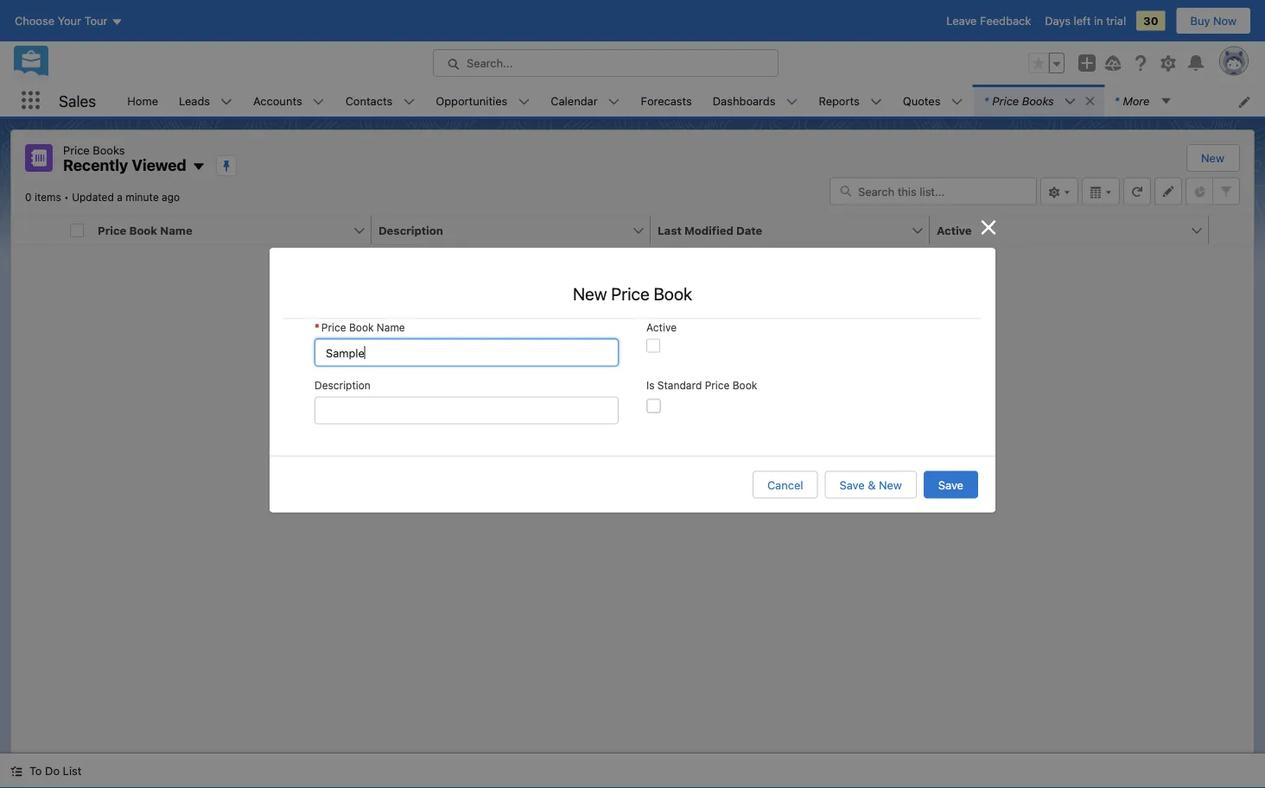 Task type: vqa. For each thing, say whether or not it's contained in the screenshot.
the 'Account'
no



Task type: locate. For each thing, give the bounding box(es) containing it.
0 horizontal spatial price book name
[[98, 224, 192, 237]]

calendar link
[[540, 85, 608, 117]]

leave
[[946, 14, 977, 27]]

price book name
[[98, 224, 192, 237], [321, 322, 405, 334]]

1 horizontal spatial books
[[670, 470, 702, 483]]

description
[[378, 224, 443, 237], [315, 380, 371, 392]]

1 horizontal spatial text default image
[[1084, 95, 1096, 107]]

items
[[35, 191, 61, 203]]

1 horizontal spatial new
[[879, 479, 902, 492]]

leave feedback
[[946, 14, 1031, 27]]

save for save
[[938, 479, 963, 492]]

last modified date element
[[651, 216, 940, 245]]

recently
[[63, 156, 128, 175]]

0 horizontal spatial name
[[160, 224, 192, 237]]

false image
[[646, 399, 661, 413]]

new for new
[[1201, 152, 1224, 165]]

dashboards link
[[702, 85, 786, 117]]

quotes link
[[892, 85, 951, 117]]

active up the active 'checkbox'
[[646, 322, 677, 334]]

2 horizontal spatial new
[[1201, 152, 1224, 165]]

display as table image
[[1082, 178, 1120, 205]]

list
[[117, 85, 1265, 117]]

None search field
[[830, 178, 1037, 205]]

0 vertical spatial books
[[1022, 94, 1054, 107]]

buy now
[[1190, 14, 1236, 27]]

1 horizontal spatial save
[[938, 479, 963, 492]]

None text field
[[315, 339, 619, 367]]

new inside "button"
[[1201, 152, 1224, 165]]

save button
[[924, 471, 978, 499]]

description inside button
[[378, 224, 443, 237]]

0 horizontal spatial description
[[315, 380, 371, 392]]

save
[[839, 479, 865, 492], [938, 479, 963, 492]]

0 vertical spatial *
[[984, 94, 989, 107]]

accounts
[[253, 94, 302, 107]]

text default image inside "list item"
[[1084, 95, 1096, 107]]

buy
[[1190, 14, 1210, 27]]

text default image right * price books
[[1084, 95, 1096, 107]]

dashboards
[[713, 94, 775, 107]]

group
[[1028, 53, 1065, 73]]

leave feedback link
[[946, 14, 1031, 27]]

you haven't viewed any price books recently.
[[515, 470, 750, 483]]

to
[[29, 765, 42, 778]]

1 save from the left
[[839, 479, 865, 492]]

recently viewed|price books|list view element
[[10, 130, 1255, 754]]

0 horizontal spatial new
[[573, 283, 607, 304]]

•
[[64, 191, 69, 203]]

books up '0 items • updated a minute ago'
[[93, 143, 125, 156]]

home
[[127, 94, 158, 107]]

0 vertical spatial active
[[937, 224, 972, 237]]

0 horizontal spatial *
[[315, 322, 320, 334]]

2 save from the left
[[938, 479, 963, 492]]

is
[[646, 380, 655, 392]]

active button
[[930, 216, 1190, 244]]

1 horizontal spatial description
[[378, 224, 443, 237]]

1 vertical spatial active
[[646, 322, 677, 334]]

quotes
[[903, 94, 941, 107]]

Search Recently Viewed list view. search field
[[830, 178, 1037, 205]]

now
[[1213, 14, 1236, 27]]

a
[[117, 191, 123, 203]]

save left &
[[839, 479, 865, 492]]

1 vertical spatial name
[[377, 322, 405, 334]]

last modified date
[[658, 224, 762, 237]]

1 vertical spatial *
[[315, 322, 320, 334]]

any
[[619, 470, 637, 483]]

books left recently.
[[670, 470, 702, 483]]

last modified date button
[[651, 216, 911, 244]]

0 vertical spatial name
[[160, 224, 192, 237]]

0 horizontal spatial books
[[93, 143, 125, 156]]

active left inverse icon
[[937, 224, 972, 237]]

text default image left to
[[10, 766, 22, 778]]

cell
[[63, 216, 91, 245]]

0 vertical spatial new
[[1201, 152, 1224, 165]]

price inside button
[[98, 224, 126, 237]]

save & new
[[839, 479, 902, 492]]

*
[[984, 94, 989, 107], [315, 322, 320, 334]]

1 vertical spatial books
[[93, 143, 125, 156]]

0 vertical spatial price book name
[[98, 224, 192, 237]]

to do list
[[29, 765, 82, 778]]

save for save & new
[[839, 479, 865, 492]]

haven't
[[538, 470, 576, 483]]

0 horizontal spatial save
[[839, 479, 865, 492]]

new for new price book
[[573, 283, 607, 304]]

&
[[868, 479, 876, 492]]

2 horizontal spatial books
[[1022, 94, 1054, 107]]

action element
[[1209, 216, 1254, 245]]

name
[[160, 224, 192, 237], [377, 322, 405, 334]]

2 vertical spatial new
[[879, 479, 902, 492]]

book
[[129, 224, 157, 237], [654, 283, 692, 304], [349, 322, 374, 334], [732, 380, 757, 392]]

opportunities
[[436, 94, 507, 107]]

1 horizontal spatial price book name
[[321, 322, 405, 334]]

contacts
[[345, 94, 393, 107]]

feedback
[[980, 14, 1031, 27]]

list containing home
[[117, 85, 1265, 117]]

inverse image
[[978, 217, 999, 238]]

0 vertical spatial description
[[378, 224, 443, 237]]

1 horizontal spatial *
[[984, 94, 989, 107]]

books
[[1022, 94, 1054, 107], [93, 143, 125, 156], [670, 470, 702, 483]]

you
[[515, 470, 534, 483]]

cell inside recently viewed|price books|list view element
[[63, 216, 91, 245]]

Active checkbox
[[646, 339, 660, 353]]

book inside button
[[129, 224, 157, 237]]

1 horizontal spatial active
[[937, 224, 972, 237]]

active
[[937, 224, 972, 237], [646, 322, 677, 334]]

name inside button
[[160, 224, 192, 237]]

search...
[[467, 57, 513, 70]]

reports list item
[[808, 85, 892, 117]]

list item
[[973, 85, 1104, 117]]

books down the days
[[1022, 94, 1054, 107]]

search... button
[[433, 49, 779, 77]]

1 vertical spatial text default image
[[10, 766, 22, 778]]

0 horizontal spatial text default image
[[10, 766, 22, 778]]

text default image
[[1084, 95, 1096, 107], [10, 766, 22, 778]]

description button
[[372, 216, 632, 244]]

recently viewed status
[[25, 191, 72, 203]]

* for * price books
[[984, 94, 989, 107]]

date
[[736, 224, 762, 237]]

calendar
[[551, 94, 598, 107]]

1 vertical spatial new
[[573, 283, 607, 304]]

item number element
[[11, 216, 63, 245]]

price
[[992, 94, 1019, 107], [63, 143, 90, 156], [98, 224, 126, 237], [611, 283, 649, 304], [321, 322, 346, 334], [705, 380, 730, 392], [640, 470, 667, 483]]

save right &
[[938, 479, 963, 492]]

30
[[1143, 14, 1158, 27]]

list
[[63, 765, 82, 778]]

2 vertical spatial books
[[670, 470, 702, 483]]

0 vertical spatial text default image
[[1084, 95, 1096, 107]]

new
[[1201, 152, 1224, 165], [573, 283, 607, 304], [879, 479, 902, 492]]



Task type: describe. For each thing, give the bounding box(es) containing it.
books inside "list item"
[[1022, 94, 1054, 107]]

0
[[25, 191, 32, 203]]

list view controls image
[[1040, 178, 1078, 205]]

active element
[[930, 216, 1219, 245]]

to do list button
[[0, 754, 92, 789]]

last
[[658, 224, 682, 237]]

none search field inside recently viewed|price books|list view element
[[830, 178, 1037, 205]]

* price books
[[984, 94, 1054, 107]]

1 horizontal spatial name
[[377, 322, 405, 334]]

1 vertical spatial price book name
[[321, 322, 405, 334]]

home link
[[117, 85, 169, 117]]

ago
[[162, 191, 180, 203]]

reports link
[[808, 85, 870, 117]]

new inside button
[[879, 479, 902, 492]]

price book name inside button
[[98, 224, 192, 237]]

active inside button
[[937, 224, 972, 237]]

leads link
[[169, 85, 220, 117]]

new price book
[[573, 283, 692, 304]]

save & new button
[[825, 471, 917, 499]]

calendar list item
[[540, 85, 630, 117]]

recently.
[[705, 470, 750, 483]]

price books
[[63, 143, 125, 156]]

forecasts
[[641, 94, 692, 107]]

do
[[45, 765, 60, 778]]

sales
[[59, 91, 96, 110]]

reports
[[819, 94, 860, 107]]

standard
[[657, 380, 702, 392]]

recently viewed
[[63, 156, 186, 175]]

leads list item
[[169, 85, 243, 117]]

description element
[[372, 216, 661, 245]]

accounts link
[[243, 85, 313, 117]]

cancel
[[767, 479, 803, 492]]

quotes list item
[[892, 85, 973, 117]]

forecasts link
[[630, 85, 702, 117]]

updated
[[72, 191, 114, 203]]

0 horizontal spatial active
[[646, 322, 677, 334]]

item number image
[[11, 216, 63, 244]]

0 items • updated a minute ago
[[25, 191, 180, 203]]

trial
[[1106, 14, 1126, 27]]

action image
[[1209, 216, 1254, 244]]

text default image inside to do list button
[[10, 766, 22, 778]]

Description text field
[[315, 397, 619, 425]]

viewed
[[132, 156, 186, 175]]

is standard price book
[[646, 380, 757, 392]]

dashboards list item
[[702, 85, 808, 117]]

minute
[[125, 191, 159, 203]]

new button
[[1187, 145, 1238, 171]]

in
[[1094, 14, 1103, 27]]

opportunities list item
[[425, 85, 540, 117]]

opportunities link
[[425, 85, 518, 117]]

cancel button
[[753, 471, 818, 499]]

leads
[[179, 94, 210, 107]]

days left in trial
[[1045, 14, 1126, 27]]

price book name element
[[91, 216, 382, 245]]

list item containing *
[[973, 85, 1104, 117]]

contacts list item
[[335, 85, 425, 117]]

days
[[1045, 14, 1071, 27]]

contacts link
[[335, 85, 403, 117]]

1 vertical spatial description
[[315, 380, 371, 392]]

price book name button
[[91, 216, 353, 244]]

left
[[1074, 14, 1091, 27]]

modified
[[684, 224, 733, 237]]

viewed
[[579, 470, 616, 483]]

accounts list item
[[243, 85, 335, 117]]

buy now button
[[1176, 7, 1251, 35]]

* for *
[[315, 322, 320, 334]]



